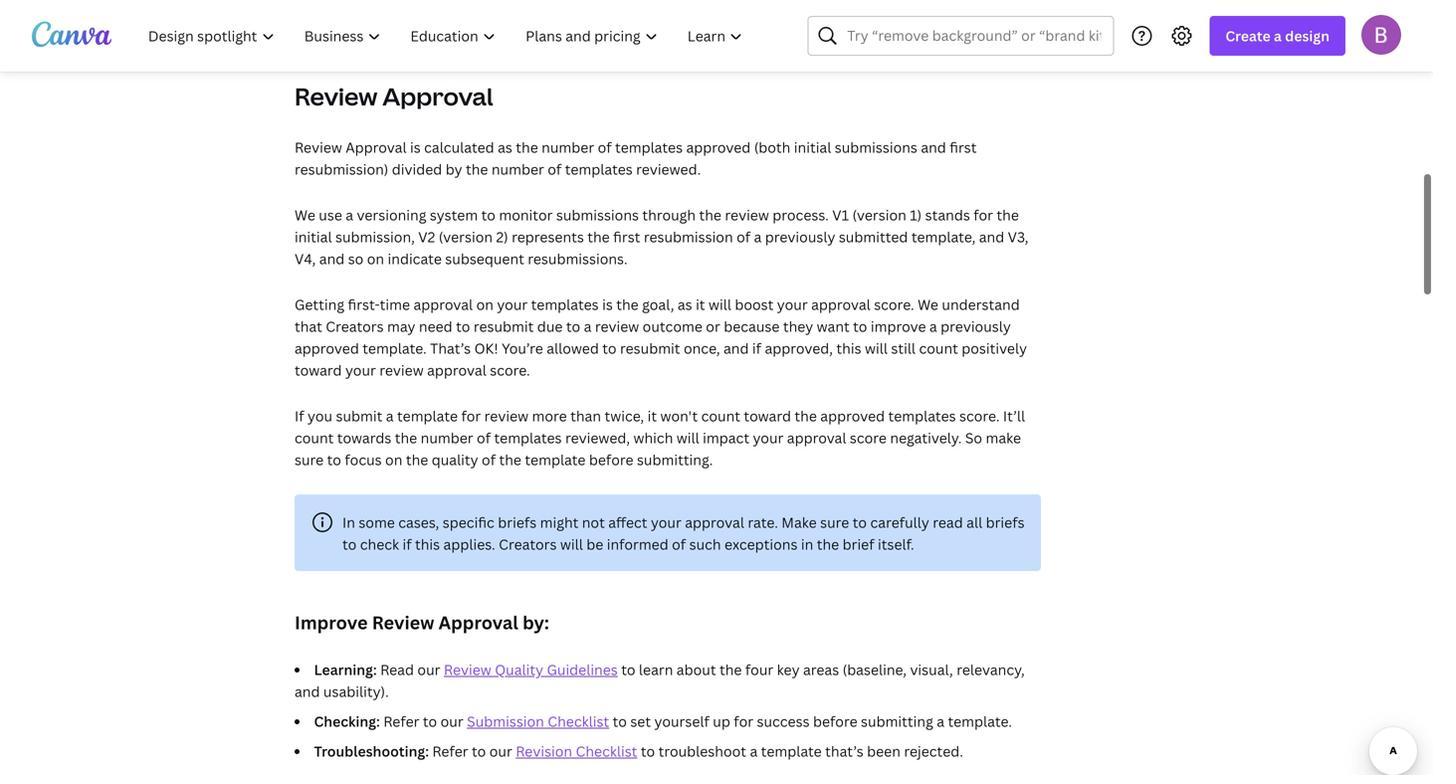 Task type: vqa. For each thing, say whether or not it's contained in the screenshot.


Task type: describe. For each thing, give the bounding box(es) containing it.
create
[[1226, 26, 1271, 45]]

you're
[[502, 339, 543, 358]]

templates down more
[[494, 429, 562, 447]]

they
[[783, 317, 813, 336]]

1 vertical spatial resubmit
[[620, 339, 680, 358]]

review inside review approval is calculated as the number of templates approved (both initial submissions and first resubmission) divided by the number of templates reviewed.
[[295, 138, 342, 157]]

design
[[1285, 26, 1330, 45]]

make
[[782, 513, 817, 532]]

success
[[757, 712, 810, 731]]

our for troubleshooting:
[[489, 742, 512, 761]]

review inside if you submit a template for review more than twice, it won't count toward the approved templates score. it'll count towards the number of templates reviewed, which will impact your approval score negatively. so make sure to focus on the quality of the template before submitting.
[[484, 407, 529, 426]]

your up you're
[[497, 295, 528, 314]]

positively
[[962, 339, 1027, 358]]

reviewed.
[[636, 160, 701, 179]]

your inside in some cases, specific briefs might not affect your approval rate. make sure to carefully read all briefs to check if this applies. creators will be informed of such exceptions in the brief itself.
[[651, 513, 682, 532]]

we inside getting first-time approval on your templates is the goal, as it will boost your approval score. we understand that creators may need to resubmit due to a review outcome or because they want to improve a previously approved template. that's ok! you're allowed to resubmit once, and if approved, this will still count positively toward your review approval score.
[[918, 295, 939, 314]]

read
[[933, 513, 963, 532]]

your up the submit
[[345, 361, 376, 380]]

in some cases, specific briefs might not affect your approval rate. make sure to carefully read all briefs to check if this applies. creators will be informed of such exceptions in the brief itself.
[[342, 513, 1025, 554]]

or
[[706, 317, 720, 336]]

templates inside getting first-time approval on your templates is the goal, as it will boost your approval score. we understand that creators may need to resubmit due to a review outcome or because they want to improve a previously approved template. that's ok! you're allowed to resubmit once, and if approved, this will still count positively toward your review approval score.
[[531, 295, 599, 314]]

goal,
[[642, 295, 674, 314]]

create a design button
[[1210, 16, 1346, 56]]

if inside getting first-time approval on your templates is the goal, as it will boost your approval score. we understand that creators may need to resubmit due to a review outcome or because they want to improve a previously approved template. that's ok! you're allowed to resubmit once, and if approved, this will still count positively toward your review approval score.
[[752, 339, 761, 358]]

a inside if you submit a template for review more than twice, it won't count toward the approved templates score. it'll count towards the number of templates reviewed, which will impact your approval score negatively. so make sure to focus on the quality of the template before submitting.
[[386, 407, 394, 426]]

which
[[634, 429, 673, 447]]

itself.
[[878, 535, 914, 554]]

your up they
[[777, 295, 808, 314]]

still
[[891, 339, 916, 358]]

resubmission
[[644, 227, 733, 246]]

top level navigation element
[[135, 16, 760, 56]]

2)
[[496, 227, 508, 246]]

the inside getting first-time approval on your templates is the goal, as it will boost your approval score. we understand that creators may need to resubmit due to a review outcome or because they want to improve a previously approved template. that's ok! you're allowed to resubmit once, and if approved, this will still count positively toward your review approval score.
[[616, 295, 639, 314]]

to inside to learn about the four key areas (baseline, visual, relevancy, and usability).
[[621, 660, 636, 679]]

this inside in some cases, specific briefs might not affect your approval rate. make sure to carefully read all briefs to check if this applies. creators will be informed of such exceptions in the brief itself.
[[415, 535, 440, 554]]

approval down that's
[[427, 361, 487, 380]]

rate.
[[748, 513, 778, 532]]

the inside in some cases, specific briefs might not affect your approval rate. make sure to carefully read all briefs to check if this applies. creators will be informed of such exceptions in the brief itself.
[[817, 535, 839, 554]]

the right the by
[[466, 160, 488, 179]]

approval for review approval
[[382, 80, 493, 112]]

all
[[967, 513, 983, 532]]

templates up negatively.
[[888, 407, 956, 426]]

template. inside getting first-time approval on your templates is the goal, as it will boost your approval score. we understand that creators may need to resubmit due to a review outcome or because they want to improve a previously approved template. that's ok! you're allowed to resubmit once, and if approved, this will still count positively toward your review approval score.
[[363, 339, 427, 358]]

1 horizontal spatial (version
[[852, 206, 907, 224]]

some
[[359, 513, 395, 532]]

as inside getting first-time approval on your templates is the goal, as it will boost your approval score. we understand that creators may need to resubmit due to a review outcome or because they want to improve a previously approved template. that's ok! you're allowed to resubmit once, and if approved, this will still count positively toward your review approval score.
[[678, 295, 692, 314]]

the up resubmissions.
[[587, 227, 610, 246]]

2 vertical spatial approval
[[439, 611, 518, 635]]

1 briefs from the left
[[498, 513, 537, 532]]

want
[[817, 317, 850, 336]]

check
[[360, 535, 399, 554]]

initial inside review approval is calculated as the number of templates approved (both initial submissions and first resubmission) divided by the number of templates reviewed.
[[794, 138, 831, 157]]

first inside review approval is calculated as the number of templates approved (both initial submissions and first resubmission) divided by the number of templates reviewed.
[[950, 138, 977, 157]]

learn
[[639, 660, 673, 679]]

a up rejected.
[[937, 712, 945, 731]]

brief
[[843, 535, 875, 554]]

once,
[[684, 339, 720, 358]]

that's
[[430, 339, 471, 358]]

the right towards
[[395, 429, 417, 447]]

a right use
[[346, 206, 353, 224]]

(both
[[754, 138, 791, 157]]

is inside getting first-time approval on your templates is the goal, as it will boost your approval score. we understand that creators may need to resubmit due to a review outcome or because they want to improve a previously approved template. that's ok! you're allowed to resubmit once, and if approved, this will still count positively toward your review approval score.
[[602, 295, 613, 314]]

affect
[[608, 513, 648, 532]]

our for checking:
[[441, 712, 464, 731]]

create a design
[[1226, 26, 1330, 45]]

understand
[[942, 295, 1020, 314]]

key
[[777, 660, 800, 679]]

initial inside we use a versioning system to monitor submissions through the review process. v1 (version 1) stands for the initial submission, v2 (version 2) represents the first resubmission of a previously submitted template, and v3, v4, and so on indicate subsequent resubmissions.
[[295, 227, 332, 246]]

previously inside we use a versioning system to monitor submissions through the review process. v1 (version 1) stands for the initial submission, v2 (version 2) represents the first resubmission of a previously submitted template, and v3, v4, and so on indicate subsequent resubmissions.
[[765, 227, 836, 246]]

approval inside in some cases, specific briefs might not affect your approval rate. make sure to carefully read all briefs to check if this applies. creators will be informed of such exceptions in the brief itself.
[[685, 513, 744, 532]]

by
[[446, 160, 462, 179]]

reviewed,
[[565, 429, 630, 447]]

on inside if you submit a template for review more than twice, it won't count toward the approved templates score. it'll count towards the number of templates reviewed, which will impact your approval score negatively. so make sure to focus on the quality of the template before submitting.
[[385, 450, 403, 469]]

Try "remove background" or "brand kit" search field
[[847, 17, 1101, 55]]

may
[[387, 317, 416, 336]]

v4,
[[295, 249, 316, 268]]

submitting.
[[637, 450, 713, 469]]

the down approved,
[[795, 407, 817, 426]]

to down submission
[[472, 742, 486, 761]]

checklist for to set yourself up for success before submitting a template.
[[548, 712, 609, 731]]

approval up need
[[414, 295, 473, 314]]

to up that's
[[456, 317, 470, 336]]

2 vertical spatial template
[[761, 742, 822, 761]]

as inside review approval is calculated as the number of templates approved (both initial submissions and first resubmission) divided by the number of templates reviewed.
[[498, 138, 512, 157]]

divided
[[392, 160, 442, 179]]

more
[[532, 407, 567, 426]]

subsequent
[[445, 249, 524, 268]]

won't
[[660, 407, 698, 426]]

templates up reviewed. on the left of page
[[615, 138, 683, 157]]

creators inside getting first-time approval on your templates is the goal, as it will boost your approval score. we understand that creators may need to resubmit due to a review outcome or because they want to improve a previously approved template. that's ok! you're allowed to resubmit once, and if approved, this will still count positively toward your review approval score.
[[326, 317, 384, 336]]

a up allowed
[[584, 317, 592, 336]]

in
[[342, 513, 355, 532]]

will inside in some cases, specific briefs might not affect your approval rate. make sure to carefully read all briefs to check if this applies. creators will be informed of such exceptions in the brief itself.
[[560, 535, 583, 554]]

through
[[642, 206, 696, 224]]

twice,
[[605, 407, 644, 426]]

toward inside if you submit a template for review more than twice, it won't count toward the approved templates score. it'll count towards the number of templates reviewed, which will impact your approval score negatively. so make sure to focus on the quality of the template before submitting.
[[744, 407, 791, 426]]

to down in
[[342, 535, 357, 554]]

0 vertical spatial template
[[397, 407, 458, 426]]

this inside getting first-time approval on your templates is the goal, as it will boost your approval score. we understand that creators may need to resubmit due to a review outcome or because they want to improve a previously approved template. that's ok! you're allowed to resubmit once, and if approved, this will still count positively toward your review approval score.
[[837, 339, 862, 358]]

before inside if you submit a template for review more than twice, it won't count toward the approved templates score. it'll count towards the number of templates reviewed, which will impact your approval score negatively. so make sure to focus on the quality of the template before submitting.
[[589, 450, 634, 469]]

0 vertical spatial score.
[[874, 295, 914, 314]]

outcome
[[643, 317, 703, 336]]

submitted
[[839, 227, 908, 246]]

submission
[[467, 712, 544, 731]]

informed
[[607, 535, 669, 554]]

might
[[540, 513, 579, 532]]

resubmissions.
[[528, 249, 628, 268]]

because
[[724, 317, 780, 336]]

1 horizontal spatial template.
[[948, 712, 1012, 731]]

so
[[965, 429, 982, 447]]

calculated
[[424, 138, 494, 157]]

1 horizontal spatial before
[[813, 712, 858, 731]]

review down may
[[379, 361, 424, 380]]

process.
[[773, 206, 829, 224]]

make
[[986, 429, 1021, 447]]

of inside in some cases, specific briefs might not affect your approval rate. make sure to carefully read all briefs to check if this applies. creators will be informed of such exceptions in the brief itself.
[[672, 535, 686, 554]]

use
[[319, 206, 342, 224]]

getting
[[295, 295, 344, 314]]

resubmission)
[[295, 160, 389, 179]]

a up boost at the right of page
[[754, 227, 762, 246]]

it'll
[[1003, 407, 1025, 426]]

submission,
[[335, 227, 415, 246]]

will up "or"
[[709, 295, 732, 314]]

(baseline,
[[843, 660, 907, 679]]

on inside we use a versioning system to monitor submissions through the review process. v1 (version 1) stands for the initial submission, v2 (version 2) represents the first resubmission of a previously submitted template, and v3, v4, and so on indicate subsequent resubmissions.
[[367, 249, 384, 268]]

to down set
[[641, 742, 655, 761]]

visual,
[[910, 660, 953, 679]]

2 vertical spatial for
[[734, 712, 754, 731]]

previously inside getting first-time approval on your templates is the goal, as it will boost your approval score. we understand that creators may need to resubmit due to a review outcome or because they want to improve a previously approved template. that's ok! you're allowed to resubmit once, and if approved, this will still count positively toward your review approval score.
[[941, 317, 1011, 336]]

to learn about the four key areas (baseline, visual, relevancy, and usability).
[[295, 660, 1025, 701]]

approval up want
[[811, 295, 871, 314]]

for inside we use a versioning system to monitor submissions through the review process. v1 (version 1) stands for the initial submission, v2 (version 2) represents the first resubmission of a previously submitted template, and v3, v4, and so on indicate subsequent resubmissions.
[[974, 206, 993, 224]]

than
[[570, 407, 601, 426]]

checking:
[[314, 712, 380, 731]]

v1
[[832, 206, 849, 224]]

bob builder image
[[1362, 15, 1401, 54]]

revision
[[516, 742, 572, 761]]

if inside in some cases, specific briefs might not affect your approval rate. make sure to carefully read all briefs to check if this applies. creators will be informed of such exceptions in the brief itself.
[[403, 535, 412, 554]]

that's
[[825, 742, 864, 761]]

to up brief
[[853, 513, 867, 532]]

not
[[582, 513, 605, 532]]

to inside if you submit a template for review more than twice, it won't count toward the approved templates score. it'll count towards the number of templates reviewed, which will impact your approval score negatively. so make sure to focus on the quality of the template before submitting.
[[327, 450, 341, 469]]

quality
[[432, 450, 478, 469]]

approved inside if you submit a template for review more than twice, it won't count toward the approved templates score. it'll count towards the number of templates reviewed, which will impact your approval score negatively. so make sure to focus on the quality of the template before submitting.
[[820, 407, 885, 426]]

submitting
[[861, 712, 933, 731]]



Task type: locate. For each thing, give the bounding box(es) containing it.
approval inside review approval is calculated as the number of templates approved (both initial submissions and first resubmission) divided by the number of templates reviewed.
[[346, 138, 407, 157]]

0 vertical spatial number
[[542, 138, 594, 157]]

you
[[308, 407, 332, 426]]

if down cases,
[[403, 535, 412, 554]]

on inside getting first-time approval on your templates is the goal, as it will boost your approval score. we understand that creators may need to resubmit due to a review outcome or because they want to improve a previously approved template. that's ok! you're allowed to resubmit once, and if approved, this will still count positively toward your review approval score.
[[476, 295, 494, 314]]

as
[[498, 138, 512, 157], [678, 295, 692, 314]]

approved down that
[[295, 339, 359, 358]]

creators down first- on the top
[[326, 317, 384, 336]]

0 vertical spatial template.
[[363, 339, 427, 358]]

0 horizontal spatial briefs
[[498, 513, 537, 532]]

to right allowed
[[602, 339, 617, 358]]

previously
[[765, 227, 836, 246], [941, 317, 1011, 336]]

template. down may
[[363, 339, 427, 358]]

0 vertical spatial previously
[[765, 227, 836, 246]]

time
[[380, 295, 410, 314]]

submit
[[336, 407, 383, 426]]

will left still
[[865, 339, 888, 358]]

sure
[[295, 450, 324, 469], [820, 513, 849, 532]]

1 horizontal spatial this
[[837, 339, 862, 358]]

template.
[[363, 339, 427, 358], [948, 712, 1012, 731]]

(version down system
[[439, 227, 493, 246]]

initial up v4,
[[295, 227, 332, 246]]

2 vertical spatial score.
[[960, 407, 1000, 426]]

previously down the process.
[[765, 227, 836, 246]]

2 vertical spatial count
[[295, 429, 334, 447]]

revision checklist link
[[516, 742, 637, 761]]

1 vertical spatial before
[[813, 712, 858, 731]]

review up allowed
[[595, 317, 639, 336]]

exceptions
[[725, 535, 798, 554]]

to right system
[[481, 206, 496, 224]]

0 horizontal spatial refer
[[383, 712, 420, 731]]

sure inside if you submit a template for review more than twice, it won't count toward the approved templates score. it'll count towards the number of templates reviewed, which will impact your approval score negatively. so make sure to focus on the quality of the template before submitting.
[[295, 450, 324, 469]]

0 horizontal spatial on
[[367, 249, 384, 268]]

0 horizontal spatial this
[[415, 535, 440, 554]]

rejected.
[[904, 742, 963, 761]]

1 horizontal spatial toward
[[744, 407, 791, 426]]

and up stands
[[921, 138, 946, 157]]

to left learn at the bottom left of the page
[[621, 660, 636, 679]]

template,
[[912, 227, 976, 246]]

before down the reviewed,
[[589, 450, 634, 469]]

learning: read our review quality guidelines
[[314, 660, 618, 679]]

review left more
[[484, 407, 529, 426]]

it inside if you submit a template for review more than twice, it won't count toward the approved templates score. it'll count towards the number of templates reviewed, which will impact your approval score negatively. so make sure to focus on the quality of the template before submitting.
[[648, 407, 657, 426]]

a inside create a design dropdown button
[[1274, 26, 1282, 45]]

so
[[348, 249, 364, 268]]

before up that's
[[813, 712, 858, 731]]

in
[[801, 535, 814, 554]]

read
[[380, 660, 414, 679]]

0 vertical spatial our
[[417, 660, 440, 679]]

0 vertical spatial approved
[[686, 138, 751, 157]]

the left four
[[720, 660, 742, 679]]

score. up so
[[960, 407, 1000, 426]]

1 vertical spatial approval
[[346, 138, 407, 157]]

1 vertical spatial (version
[[439, 227, 493, 246]]

the right in
[[817, 535, 839, 554]]

our right "read"
[[417, 660, 440, 679]]

approval for review approval is calculated as the number of templates approved (both initial submissions and first resubmission) divided by the number of templates reviewed.
[[346, 138, 407, 157]]

first up resubmissions.
[[613, 227, 640, 246]]

review approval is calculated as the number of templates approved (both initial submissions and first resubmission) divided by the number of templates reviewed.
[[295, 138, 977, 179]]

improve review approval by:
[[295, 611, 549, 635]]

0 vertical spatial we
[[295, 206, 315, 224]]

0 vertical spatial this
[[837, 339, 862, 358]]

is up divided
[[410, 138, 421, 157]]

first inside we use a versioning system to monitor submissions through the review process. v1 (version 1) stands for the initial submission, v2 (version 2) represents the first resubmission of a previously submitted template, and v3, v4, and so on indicate subsequent resubmissions.
[[613, 227, 640, 246]]

as up outcome
[[678, 295, 692, 314]]

and down 'learning:'
[[295, 682, 320, 701]]

1 horizontal spatial for
[[734, 712, 754, 731]]

1 vertical spatial sure
[[820, 513, 849, 532]]

1 vertical spatial our
[[441, 712, 464, 731]]

sure inside in some cases, specific briefs might not affect your approval rate. make sure to carefully read all briefs to check if this applies. creators will be informed of such exceptions in the brief itself.
[[820, 513, 849, 532]]

relevancy,
[[957, 660, 1025, 679]]

1 vertical spatial it
[[648, 407, 657, 426]]

checklist down set
[[576, 742, 637, 761]]

0 horizontal spatial template
[[397, 407, 458, 426]]

0 horizontal spatial we
[[295, 206, 315, 224]]

cases,
[[398, 513, 439, 532]]

(version up submitted
[[852, 206, 907, 224]]

v3,
[[1008, 227, 1029, 246]]

guidelines
[[547, 660, 618, 679]]

0 horizontal spatial it
[[648, 407, 657, 426]]

1 vertical spatial approved
[[295, 339, 359, 358]]

0 horizontal spatial before
[[589, 450, 634, 469]]

for up quality
[[461, 407, 481, 426]]

approved up score
[[820, 407, 885, 426]]

1 vertical spatial creators
[[499, 535, 557, 554]]

2 vertical spatial approved
[[820, 407, 885, 426]]

1 vertical spatial count
[[701, 407, 741, 426]]

indicate
[[388, 249, 442, 268]]

0 horizontal spatial as
[[498, 138, 512, 157]]

0 horizontal spatial template.
[[363, 339, 427, 358]]

template. down 'relevancy,'
[[948, 712, 1012, 731]]

the up v3,
[[997, 206, 1019, 224]]

to left "focus"
[[327, 450, 341, 469]]

0 vertical spatial on
[[367, 249, 384, 268]]

sure up brief
[[820, 513, 849, 532]]

0 horizontal spatial sure
[[295, 450, 324, 469]]

on up ok!
[[476, 295, 494, 314]]

checklist for to troubleshoot a template that's been rejected.
[[576, 742, 637, 761]]

0 vertical spatial checklist
[[548, 712, 609, 731]]

will
[[709, 295, 732, 314], [865, 339, 888, 358], [677, 429, 699, 447], [560, 535, 583, 554]]

0 horizontal spatial initial
[[295, 227, 332, 246]]

1 vertical spatial is
[[602, 295, 613, 314]]

0 vertical spatial sure
[[295, 450, 324, 469]]

been
[[867, 742, 901, 761]]

1 vertical spatial template
[[525, 450, 586, 469]]

0 vertical spatial if
[[752, 339, 761, 358]]

the right quality
[[499, 450, 522, 469]]

approved left (both
[[686, 138, 751, 157]]

troubleshoot
[[659, 742, 747, 761]]

to left set
[[613, 712, 627, 731]]

v2
[[418, 227, 435, 246]]

number inside if you submit a template for review more than twice, it won't count toward the approved templates score. it'll count towards the number of templates reviewed, which will impact your approval score negatively. so make sure to focus on the quality of the template before submitting.
[[421, 429, 473, 447]]

for right stands
[[974, 206, 993, 224]]

improve
[[871, 317, 926, 336]]

2 vertical spatial number
[[421, 429, 473, 447]]

negatively.
[[890, 429, 962, 447]]

approval up the calculated at the top left of the page
[[382, 80, 493, 112]]

improve
[[295, 611, 368, 635]]

if
[[752, 339, 761, 358], [403, 535, 412, 554]]

1)
[[910, 206, 922, 224]]

count inside getting first-time approval on your templates is the goal, as it will boost your approval score. we understand that creators may need to resubmit due to a review outcome or because they want to improve a previously approved template. that's ok! you're allowed to resubmit once, and if approved, this will still count positively toward your review approval score.
[[919, 339, 958, 358]]

focus
[[345, 450, 382, 469]]

1 vertical spatial first
[[613, 227, 640, 246]]

we left use
[[295, 206, 315, 224]]

your right impact
[[753, 429, 784, 447]]

score. inside if you submit a template for review more than twice, it won't count toward the approved templates score. it'll count towards the number of templates reviewed, which will impact your approval score negatively. so make sure to focus on the quality of the template before submitting.
[[960, 407, 1000, 426]]

0 horizontal spatial count
[[295, 429, 334, 447]]

count right still
[[919, 339, 958, 358]]

monitor
[[499, 206, 553, 224]]

2 horizontal spatial score.
[[960, 407, 1000, 426]]

and inside to learn about the four key areas (baseline, visual, relevancy, and usability).
[[295, 682, 320, 701]]

toward inside getting first-time approval on your templates is the goal, as it will boost your approval score. we understand that creators may need to resubmit due to a review outcome or because they want to improve a previously approved template. that's ok! you're allowed to resubmit once, and if approved, this will still count positively toward your review approval score.
[[295, 361, 342, 380]]

submissions up resubmissions.
[[556, 206, 639, 224]]

templates left reviewed. on the left of page
[[565, 160, 633, 179]]

to inside we use a versioning system to monitor submissions through the review process. v1 (version 1) stands for the initial submission, v2 (version 2) represents the first resubmission of a previously submitted template, and v3, v4, and so on indicate subsequent resubmissions.
[[481, 206, 496, 224]]

1 horizontal spatial previously
[[941, 317, 1011, 336]]

it up which
[[648, 407, 657, 426]]

1 horizontal spatial refer
[[432, 742, 468, 761]]

a down success at the right of the page
[[750, 742, 758, 761]]

refer for troubleshooting:
[[432, 742, 468, 761]]

to
[[481, 206, 496, 224], [456, 317, 470, 336], [566, 317, 580, 336], [853, 317, 867, 336], [602, 339, 617, 358], [327, 450, 341, 469], [853, 513, 867, 532], [342, 535, 357, 554], [621, 660, 636, 679], [423, 712, 437, 731], [613, 712, 627, 731], [472, 742, 486, 761], [641, 742, 655, 761]]

and down because on the top of page
[[724, 339, 749, 358]]

versioning
[[357, 206, 426, 224]]

a left design
[[1274, 26, 1282, 45]]

carefully
[[870, 513, 930, 532]]

first up stands
[[950, 138, 977, 157]]

we up improve
[[918, 295, 939, 314]]

briefs left might
[[498, 513, 537, 532]]

will inside if you submit a template for review more than twice, it won't count toward the approved templates score. it'll count towards the number of templates reviewed, which will impact your approval score negatively. so make sure to focus on the quality of the template before submitting.
[[677, 429, 699, 447]]

before
[[589, 450, 634, 469], [813, 712, 858, 731]]

template down more
[[525, 450, 586, 469]]

2 horizontal spatial for
[[974, 206, 993, 224]]

count down you
[[295, 429, 334, 447]]

toward up impact
[[744, 407, 791, 426]]

checking: refer to our submission checklist to set yourself up for success before submitting a template.
[[314, 712, 1012, 731]]

1 vertical spatial on
[[476, 295, 494, 314]]

and
[[921, 138, 946, 157], [979, 227, 1005, 246], [319, 249, 345, 268], [724, 339, 749, 358], [295, 682, 320, 701]]

2 vertical spatial on
[[385, 450, 403, 469]]

refer up 'troubleshooting:'
[[383, 712, 420, 731]]

score
[[850, 429, 887, 447]]

our down submission
[[489, 742, 512, 761]]

number
[[542, 138, 594, 157], [492, 160, 544, 179], [421, 429, 473, 447]]

0 vertical spatial it
[[696, 295, 705, 314]]

approval up the such
[[685, 513, 744, 532]]

the up monitor on the left top of the page
[[516, 138, 538, 157]]

1 horizontal spatial is
[[602, 295, 613, 314]]

1 vertical spatial number
[[492, 160, 544, 179]]

1 vertical spatial initial
[[295, 227, 332, 246]]

1 vertical spatial for
[[461, 407, 481, 426]]

score. down you're
[[490, 361, 530, 380]]

0 vertical spatial submissions
[[835, 138, 918, 157]]

up
[[713, 712, 730, 731]]

template up quality
[[397, 407, 458, 426]]

1 horizontal spatial template
[[525, 450, 586, 469]]

will left be
[[560, 535, 583, 554]]

0 vertical spatial resubmit
[[474, 317, 534, 336]]

quality
[[495, 660, 544, 679]]

for inside if you submit a template for review more than twice, it won't count toward the approved templates score. it'll count towards the number of templates reviewed, which will impact your approval score negatively. so make sure to focus on the quality of the template before submitting.
[[461, 407, 481, 426]]

0 horizontal spatial (version
[[439, 227, 493, 246]]

1 horizontal spatial if
[[752, 339, 761, 358]]

and left so
[[319, 249, 345, 268]]

be
[[586, 535, 603, 554]]

2 horizontal spatial on
[[476, 295, 494, 314]]

the left quality
[[406, 450, 428, 469]]

about
[[677, 660, 716, 679]]

that
[[295, 317, 322, 336]]

approved inside review approval is calculated as the number of templates approved (both initial submissions and first resubmission) divided by the number of templates reviewed.
[[686, 138, 751, 157]]

template
[[397, 407, 458, 426], [525, 450, 586, 469], [761, 742, 822, 761]]

the
[[516, 138, 538, 157], [466, 160, 488, 179], [699, 206, 722, 224], [997, 206, 1019, 224], [587, 227, 610, 246], [616, 295, 639, 314], [795, 407, 817, 426], [395, 429, 417, 447], [406, 450, 428, 469], [499, 450, 522, 469], [817, 535, 839, 554], [720, 660, 742, 679]]

score. up improve
[[874, 295, 914, 314]]

0 vertical spatial for
[[974, 206, 993, 224]]

refer down submission
[[432, 742, 468, 761]]

approval inside if you submit a template for review more than twice, it won't count toward the approved templates score. it'll count towards the number of templates reviewed, which will impact your approval score negatively. so make sure to focus on the quality of the template before submitting.
[[787, 429, 847, 447]]

your inside if you submit a template for review more than twice, it won't count toward the approved templates score. it'll count towards the number of templates reviewed, which will impact your approval score negatively. so make sure to focus on the quality of the template before submitting.
[[753, 429, 784, 447]]

to up allowed
[[566, 317, 580, 336]]

we use a versioning system to monitor submissions through the review process. v1 (version 1) stands for the initial submission, v2 (version 2) represents the first resubmission of a previously submitted template, and v3, v4, and so on indicate subsequent resubmissions.
[[295, 206, 1029, 268]]

1 horizontal spatial sure
[[820, 513, 849, 532]]

for right up
[[734, 712, 754, 731]]

0 horizontal spatial creators
[[326, 317, 384, 336]]

0 vertical spatial toward
[[295, 361, 342, 380]]

2 horizontal spatial template
[[761, 742, 822, 761]]

templates up due
[[531, 295, 599, 314]]

count up impact
[[701, 407, 741, 426]]

as right the calculated at the top left of the page
[[498, 138, 512, 157]]

0 vertical spatial (version
[[852, 206, 907, 224]]

1 vertical spatial template.
[[948, 712, 1012, 731]]

1 horizontal spatial as
[[678, 295, 692, 314]]

1 horizontal spatial on
[[385, 450, 403, 469]]

to right want
[[853, 317, 867, 336]]

1 horizontal spatial it
[[696, 295, 705, 314]]

0 vertical spatial initial
[[794, 138, 831, 157]]

specific
[[443, 513, 495, 532]]

it inside getting first-time approval on your templates is the goal, as it will boost your approval score. we understand that creators may need to resubmit due to a review outcome or because they want to improve a previously approved template. that's ok! you're allowed to resubmit once, and if approved, this will still count positively toward your review approval score.
[[696, 295, 705, 314]]

briefs right "all" on the right bottom of the page
[[986, 513, 1025, 532]]

2 vertical spatial our
[[489, 742, 512, 761]]

ok!
[[474, 339, 498, 358]]

yourself
[[654, 712, 710, 731]]

0 vertical spatial approval
[[382, 80, 493, 112]]

1 horizontal spatial creators
[[499, 535, 557, 554]]

is inside review approval is calculated as the number of templates approved (both initial submissions and first resubmission) divided by the number of templates reviewed.
[[410, 138, 421, 157]]

refer for checking:
[[383, 712, 420, 731]]

0 vertical spatial first
[[950, 138, 977, 157]]

your up informed
[[651, 513, 682, 532]]

submissions inside review approval is calculated as the number of templates approved (both initial submissions and first resubmission) divided by the number of templates reviewed.
[[835, 138, 918, 157]]

0 horizontal spatial resubmit
[[474, 317, 534, 336]]

submissions
[[835, 138, 918, 157], [556, 206, 639, 224]]

to down "learning: read our review quality guidelines"
[[423, 712, 437, 731]]

review quality guidelines link
[[444, 660, 618, 679]]

we inside we use a versioning system to monitor submissions through the review process. v1 (version 1) stands for the initial submission, v2 (version 2) represents the first resubmission of a previously submitted template, and v3, v4, and so on indicate subsequent resubmissions.
[[295, 206, 315, 224]]

allowed
[[547, 339, 599, 358]]

towards
[[337, 429, 392, 447]]

such
[[689, 535, 721, 554]]

previously down the understand
[[941, 317, 1011, 336]]

the inside to learn about the four key areas (baseline, visual, relevancy, and usability).
[[720, 660, 742, 679]]

and left v3,
[[979, 227, 1005, 246]]

initial right (both
[[794, 138, 831, 157]]

and inside getting first-time approval on your templates is the goal, as it will boost your approval score. we understand that creators may need to resubmit due to a review outcome or because they want to improve a previously approved template. that's ok! you're allowed to resubmit once, and if approved, this will still count positively toward your review approval score.
[[724, 339, 749, 358]]

1 vertical spatial checklist
[[576, 742, 637, 761]]

creators inside in some cases, specific briefs might not affect your approval rate. make sure to carefully read all briefs to check if this applies. creators will be informed of such exceptions in the brief itself.
[[499, 535, 557, 554]]

sure down if
[[295, 450, 324, 469]]

1 vertical spatial if
[[403, 535, 412, 554]]

it
[[696, 295, 705, 314], [648, 407, 657, 426]]

0 vertical spatial count
[[919, 339, 958, 358]]

for
[[974, 206, 993, 224], [461, 407, 481, 426], [734, 712, 754, 731]]

2 horizontal spatial count
[[919, 339, 958, 358]]

0 horizontal spatial is
[[410, 138, 421, 157]]

four
[[745, 660, 774, 679]]

stands
[[925, 206, 970, 224]]

1 vertical spatial previously
[[941, 317, 1011, 336]]

approved
[[686, 138, 751, 157], [295, 339, 359, 358], [820, 407, 885, 426]]

the left goal, on the left of the page
[[616, 295, 639, 314]]

areas
[[803, 660, 839, 679]]

1 horizontal spatial count
[[701, 407, 741, 426]]

submissions up v1
[[835, 138, 918, 157]]

toward down that
[[295, 361, 342, 380]]

0 vertical spatial before
[[589, 450, 634, 469]]

approved inside getting first-time approval on your templates is the goal, as it will boost your approval score. we understand that creators may need to resubmit due to a review outcome or because they want to improve a previously approved template. that's ok! you're allowed to resubmit once, and if approved, this will still count positively toward your review approval score.
[[295, 339, 359, 358]]

creators
[[326, 317, 384, 336], [499, 535, 557, 554]]

by:
[[523, 611, 549, 635]]

approval up "learning: read our review quality guidelines"
[[439, 611, 518, 635]]

1 vertical spatial submissions
[[556, 206, 639, 224]]

1 horizontal spatial initial
[[794, 138, 831, 157]]

submissions inside we use a versioning system to monitor submissions through the review process. v1 (version 1) stands for the initial submission, v2 (version 2) represents the first resubmission of a previously submitted template, and v3, v4, and so on indicate subsequent resubmissions.
[[556, 206, 639, 224]]

troubleshooting:
[[314, 742, 429, 761]]

1 vertical spatial this
[[415, 535, 440, 554]]

0 horizontal spatial previously
[[765, 227, 836, 246]]

of inside we use a versioning system to monitor submissions through the review process. v1 (version 1) stands for the initial submission, v2 (version 2) represents the first resubmission of a previously submitted template, and v3, v4, and so on indicate subsequent resubmissions.
[[737, 227, 751, 246]]

0 horizontal spatial submissions
[[556, 206, 639, 224]]

impact
[[703, 429, 750, 447]]

due
[[537, 317, 563, 336]]

is left goal, on the left of the page
[[602, 295, 613, 314]]

0 vertical spatial is
[[410, 138, 421, 157]]

and inside review approval is calculated as the number of templates approved (both initial submissions and first resubmission) divided by the number of templates reviewed.
[[921, 138, 946, 157]]

1 vertical spatial refer
[[432, 742, 468, 761]]

template down success at the right of the page
[[761, 742, 822, 761]]

the up resubmission
[[699, 206, 722, 224]]

review inside we use a versioning system to monitor submissions through the review process. v1 (version 1) stands for the initial submission, v2 (version 2) represents the first resubmission of a previously submitted template, and v3, v4, and so on indicate subsequent resubmissions.
[[725, 206, 769, 224]]

on right so
[[367, 249, 384, 268]]

1 vertical spatial score.
[[490, 361, 530, 380]]

a right improve
[[930, 317, 937, 336]]

2 briefs from the left
[[986, 513, 1025, 532]]

applies.
[[443, 535, 495, 554]]



